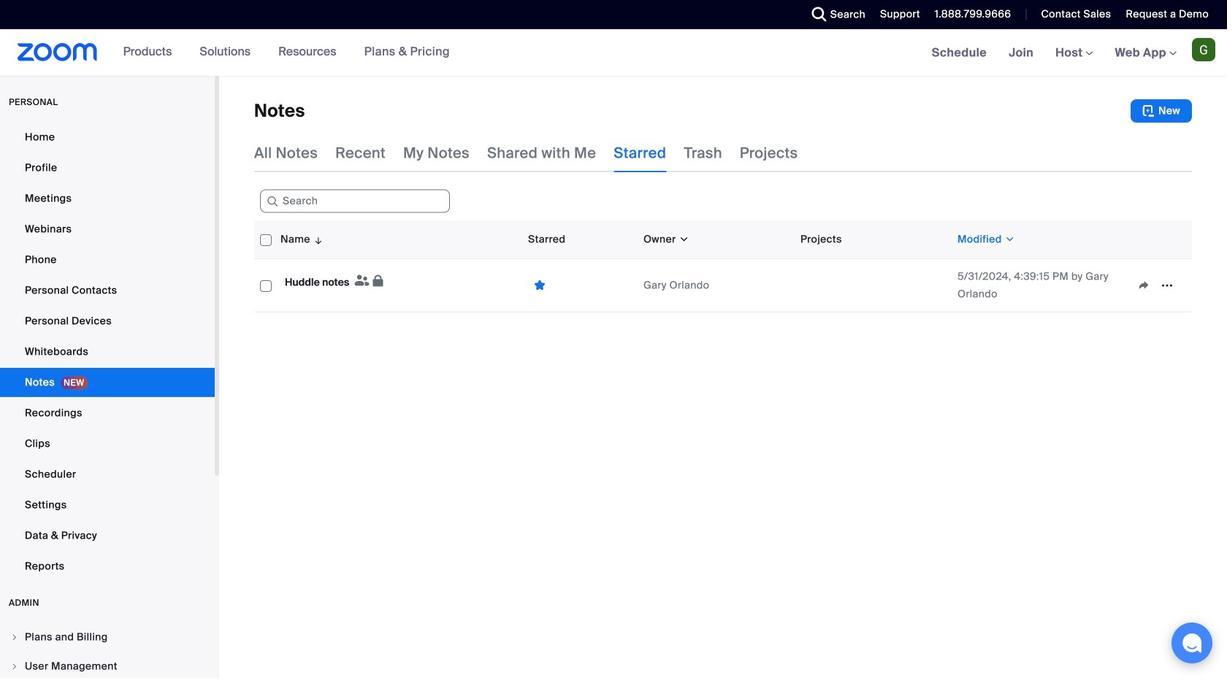 Task type: vqa. For each thing, say whether or not it's contained in the screenshot.
second the 'Tim' from the bottom
no



Task type: describe. For each thing, give the bounding box(es) containing it.
zoom logo image
[[18, 43, 98, 61]]

more options for huddle notes image
[[1156, 279, 1179, 292]]

2 down image from the left
[[1002, 232, 1016, 247]]

share image
[[1133, 279, 1156, 292]]

product information navigation
[[98, 29, 461, 76]]

1 down image from the left
[[676, 232, 690, 247]]

Search text field
[[260, 190, 450, 213]]

right image for 2nd menu item from the bottom of the "admin menu" menu
[[10, 634, 19, 642]]

click to unstar the note huddle notes image
[[528, 279, 552, 293]]

open chat image
[[1182, 634, 1203, 654]]



Task type: locate. For each thing, give the bounding box(es) containing it.
0 horizontal spatial down image
[[676, 232, 690, 247]]

meetings navigation
[[921, 29, 1228, 77]]

tabs of all notes page tab list
[[254, 134, 798, 172]]

1 vertical spatial menu item
[[0, 653, 215, 679]]

arrow down image
[[310, 231, 324, 248]]

1 right image from the top
[[10, 634, 19, 642]]

2 right image from the top
[[10, 663, 19, 672]]

personal menu menu
[[0, 123, 215, 583]]

application
[[254, 99, 1192, 123], [254, 221, 1192, 313], [1133, 275, 1187, 297]]

banner
[[0, 29, 1228, 77]]

profile picture image
[[1192, 38, 1216, 61]]

2 menu item from the top
[[0, 653, 215, 679]]

0 vertical spatial menu item
[[0, 624, 215, 652]]

1 vertical spatial right image
[[10, 663, 19, 672]]

admin menu menu
[[0, 624, 215, 679]]

cell
[[795, 259, 952, 313]]

1 horizontal spatial down image
[[1002, 232, 1016, 247]]

menu item
[[0, 624, 215, 652], [0, 653, 215, 679]]

0 vertical spatial right image
[[10, 634, 19, 642]]

1 menu item from the top
[[0, 624, 215, 652]]

down image
[[676, 232, 690, 247], [1002, 232, 1016, 247]]

right image for 2nd menu item
[[10, 663, 19, 672]]

right image
[[10, 634, 19, 642], [10, 663, 19, 672]]



